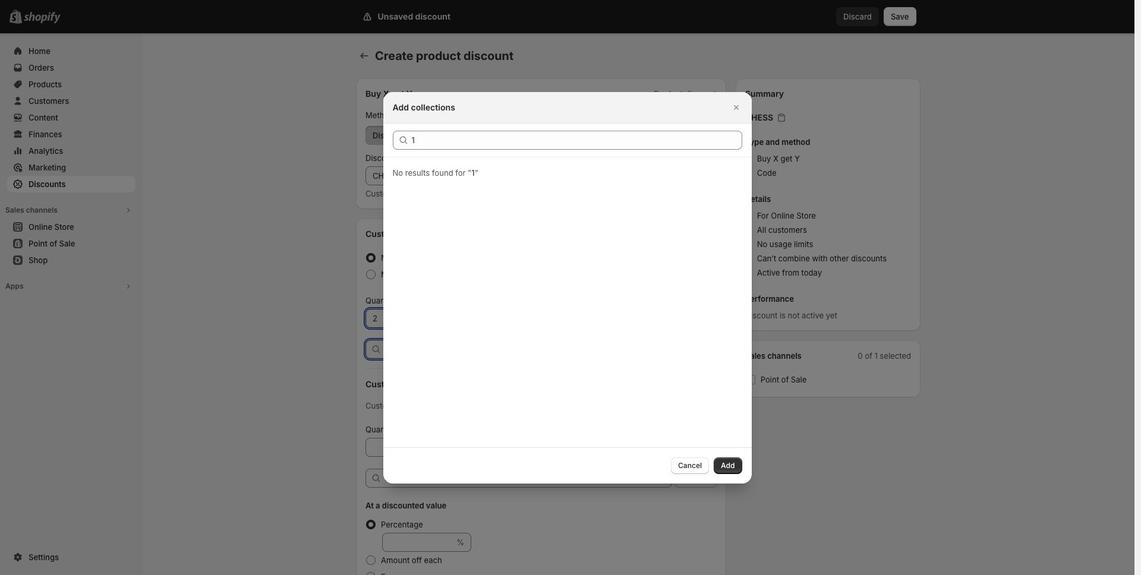 Task type: vqa. For each thing, say whether or not it's contained in the screenshot.
My Storee icon
no



Task type: locate. For each thing, give the bounding box(es) containing it.
dialog
[[0, 92, 1134, 483]]



Task type: describe. For each thing, give the bounding box(es) containing it.
Search collections text field
[[412, 130, 742, 149]]

shopify image
[[24, 12, 61, 24]]



